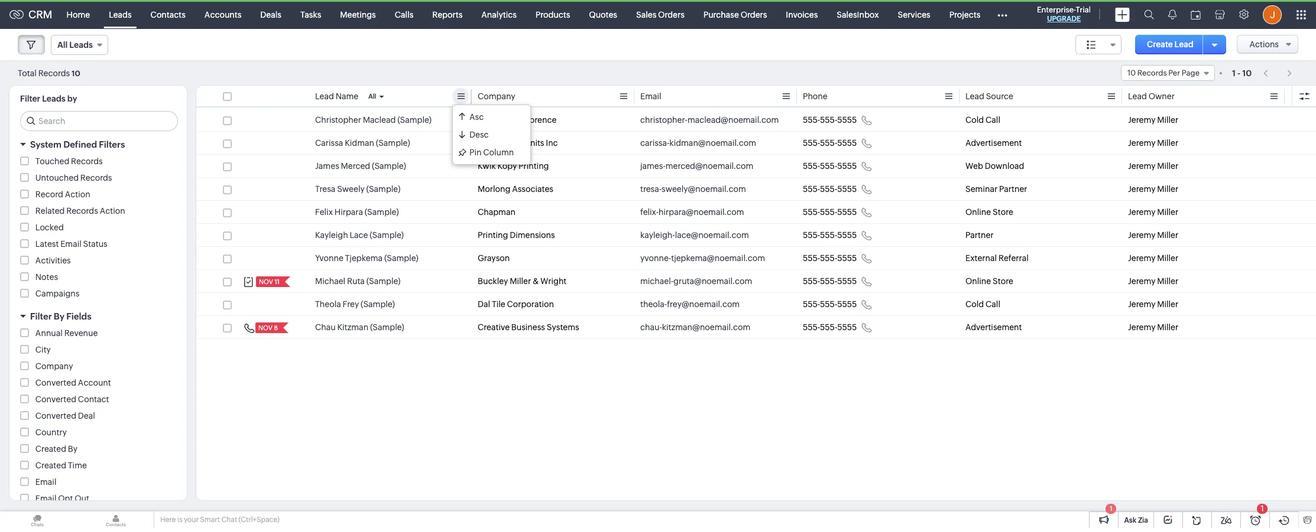 Task type: vqa. For each thing, say whether or not it's contained in the screenshot.


Task type: locate. For each thing, give the bounding box(es) containing it.
jeremy for chau-kitzman@noemail.com
[[1128, 323, 1156, 332]]

cold call for christopher-maclead@noemail.com
[[966, 115, 1001, 125]]

search element
[[1137, 0, 1161, 29]]

row group
[[196, 109, 1316, 339]]

4 555-555-5555 from the top
[[803, 184, 857, 194]]

555-555-5555 for yvonne-tjepkema@noemail.com
[[803, 254, 857, 263]]

5555 for kayleigh-lace@noemail.com
[[837, 231, 857, 240]]

by for created
[[68, 445, 78, 454]]

james-merced@noemail.com
[[640, 161, 754, 171]]

5555
[[837, 115, 857, 125], [837, 138, 857, 148], [837, 161, 857, 171], [837, 184, 857, 194], [837, 208, 857, 217], [837, 231, 857, 240], [837, 254, 857, 263], [837, 277, 857, 286], [837, 300, 857, 309], [837, 323, 857, 332]]

10 up lead owner
[[1128, 69, 1136, 77]]

1 vertical spatial all
[[368, 93, 376, 100]]

meetings link
[[331, 0, 385, 29]]

nov left 11
[[259, 279, 273, 286]]

chau
[[315, 323, 336, 332]]

miller for kayleigh-lace@noemail.com
[[1157, 231, 1179, 240]]

(sample) for carissa kidman (sample)
[[376, 138, 410, 148]]

1 cold call from the top
[[966, 115, 1001, 125]]

records down record action
[[66, 206, 98, 216]]

2 5555 from the top
[[837, 138, 857, 148]]

2 jeremy miller from the top
[[1128, 138, 1179, 148]]

2 advertisement from the top
[[966, 323, 1022, 332]]

associates
[[512, 184, 553, 194]]

email
[[640, 92, 661, 101], [60, 239, 81, 249], [35, 478, 56, 487], [35, 494, 56, 504]]

maclead@noemail.com
[[688, 115, 779, 125]]

miller for michael-gruta@noemail.com
[[1157, 277, 1179, 286]]

0 vertical spatial created
[[35, 445, 66, 454]]

records down the defined
[[71, 157, 103, 166]]

related
[[35, 206, 65, 216]]

1 vertical spatial call
[[986, 300, 1001, 309]]

buckley
[[478, 277, 508, 286]]

records down touched records at left top
[[80, 173, 112, 183]]

2 online from the top
[[966, 277, 991, 286]]

1 vertical spatial printing
[[478, 231, 508, 240]]

converted up converted deal
[[35, 395, 76, 404]]

7 555-555-5555 from the top
[[803, 254, 857, 263]]

1 vertical spatial cold
[[966, 300, 984, 309]]

miller for carissa-kidman@noemail.com
[[1157, 138, 1179, 148]]

created for created by
[[35, 445, 66, 454]]

8 jeremy miller from the top
[[1128, 277, 1179, 286]]

purchase
[[704, 10, 739, 19]]

miller for tresa-sweely@noemail.com
[[1157, 184, 1179, 194]]

jeremy for yvonne-tjepkema@noemail.com
[[1128, 254, 1156, 263]]

by up 'time'
[[68, 445, 78, 454]]

store down external referral
[[993, 277, 1013, 286]]

0 vertical spatial call
[[986, 115, 1001, 125]]

(sample) up kayleigh lace (sample) link
[[365, 208, 399, 217]]

create
[[1147, 40, 1173, 49]]

0 horizontal spatial leads
[[42, 94, 65, 103]]

cold down the external
[[966, 300, 984, 309]]

printing up 'associates'
[[519, 161, 549, 171]]

records left per
[[1138, 69, 1167, 77]]

external referral
[[966, 254, 1029, 263]]

created down created by
[[35, 461, 66, 471]]

miller for chau-kitzman@noemail.com
[[1157, 323, 1179, 332]]

corporation
[[507, 300, 554, 309]]

records for untouched
[[80, 173, 112, 183]]

1 555-555-5555 from the top
[[803, 115, 857, 125]]

converted up 'country'
[[35, 412, 76, 421]]

online down 'seminar'
[[966, 208, 991, 217]]

8 5555 from the top
[[837, 277, 857, 286]]

cold
[[966, 115, 984, 125], [966, 300, 984, 309]]

partner
[[999, 184, 1027, 194], [966, 231, 994, 240]]

10 jeremy from the top
[[1128, 323, 1156, 332]]

jeremy for tresa-sweely@noemail.com
[[1128, 184, 1156, 194]]

1 horizontal spatial all
[[368, 93, 376, 100]]

0 horizontal spatial by
[[54, 312, 64, 322]]

navigation
[[1258, 64, 1299, 82]]

cold for theola-frey@noemail.com
[[966, 300, 984, 309]]

printing dimensions
[[478, 231, 555, 240]]

2 cold call from the top
[[966, 300, 1001, 309]]

filter up annual
[[30, 312, 52, 322]]

created by
[[35, 445, 78, 454]]

partner down download
[[999, 184, 1027, 194]]

3 5555 from the top
[[837, 161, 857, 171]]

jeremy for theola-frey@noemail.com
[[1128, 300, 1156, 309]]

deals
[[260, 10, 281, 19]]

miller for christopher-maclead@noemail.com
[[1157, 115, 1179, 125]]

calendar image
[[1191, 10, 1201, 19]]

0 vertical spatial by
[[54, 312, 64, 322]]

(sample) right merced
[[372, 161, 406, 171]]

yvonne tjepkema (sample) link
[[315, 253, 418, 264]]

10 jeremy miller from the top
[[1128, 323, 1179, 332]]

0 horizontal spatial all
[[57, 40, 68, 50]]

online store down seminar partner
[[966, 208, 1013, 217]]

orders
[[658, 10, 685, 19], [741, 10, 767, 19]]

create lead
[[1147, 40, 1194, 49]]

by up annual revenue
[[54, 312, 64, 322]]

james-merced@noemail.com link
[[640, 160, 754, 172]]

size image
[[1087, 40, 1096, 50]]

1 vertical spatial cold call
[[966, 300, 1001, 309]]

partner up the external
[[966, 231, 994, 240]]

5 5555 from the top
[[837, 208, 857, 217]]

rangoni of florence
[[478, 115, 557, 125]]

3 555-555-5555 from the top
[[803, 161, 857, 171]]

online for felix-hirpara@noemail.com
[[966, 208, 991, 217]]

2 orders from the left
[[741, 10, 767, 19]]

1 vertical spatial converted
[[35, 395, 76, 404]]

10 inside total records 10
[[72, 69, 80, 78]]

records inside field
[[1138, 69, 1167, 77]]

1 jeremy miller from the top
[[1128, 115, 1179, 125]]

yvonne tjepkema (sample)
[[315, 254, 418, 263]]

chau-kitzman@noemail.com
[[640, 323, 751, 332]]

1 horizontal spatial by
[[68, 445, 78, 454]]

lead left name
[[315, 92, 334, 101]]

pin column
[[470, 148, 514, 157]]

1 horizontal spatial orders
[[741, 10, 767, 19]]

store for michael-gruta@noemail.com
[[993, 277, 1013, 286]]

services
[[898, 10, 931, 19]]

2 store from the top
[[993, 277, 1013, 286]]

0 vertical spatial cold call
[[966, 115, 1001, 125]]

revenue
[[64, 329, 98, 338]]

frey@noemail.com
[[667, 300, 740, 309]]

(sample) right the ruta
[[366, 277, 401, 286]]

5555 for christopher-maclead@noemail.com
[[837, 115, 857, 125]]

yvonne
[[315, 254, 343, 263]]

records for total
[[38, 68, 70, 78]]

activities
[[35, 256, 71, 266]]

0 vertical spatial printing
[[519, 161, 549, 171]]

0 horizontal spatial company
[[35, 362, 73, 371]]

filter for filter by fields
[[30, 312, 52, 322]]

6 5555 from the top
[[837, 231, 857, 240]]

1 vertical spatial leads
[[69, 40, 93, 50]]

advertisement
[[966, 138, 1022, 148], [966, 323, 1022, 332]]

records for touched
[[71, 157, 103, 166]]

merced@noemail.com
[[666, 161, 754, 171]]

services link
[[888, 0, 940, 29]]

leads down home link
[[69, 40, 93, 50]]

signals image
[[1168, 9, 1177, 20]]

converted
[[35, 378, 76, 388], [35, 395, 76, 404], [35, 412, 76, 421]]

cold call down lead source
[[966, 115, 1001, 125]]

1 horizontal spatial partner
[[999, 184, 1027, 194]]

sales orders link
[[627, 0, 694, 29]]

0 horizontal spatial 10
[[72, 69, 80, 78]]

1 vertical spatial partner
[[966, 231, 994, 240]]

1 orders from the left
[[658, 10, 685, 19]]

3 converted from the top
[[35, 412, 76, 421]]

1 online store from the top
[[966, 208, 1013, 217]]

leads inside field
[[69, 40, 93, 50]]

email right latest
[[60, 239, 81, 249]]

2 cold from the top
[[966, 300, 984, 309]]

owner
[[1149, 92, 1175, 101]]

michael-gruta@noemail.com link
[[640, 276, 752, 287]]

5 jeremy from the top
[[1128, 208, 1156, 217]]

1 vertical spatial nov
[[258, 325, 273, 332]]

2 horizontal spatial 10
[[1243, 68, 1252, 78]]

profile image
[[1263, 5, 1282, 24]]

store for felix-hirpara@noemail.com
[[993, 208, 1013, 217]]

7 5555 from the top
[[837, 254, 857, 263]]

projects link
[[940, 0, 990, 29]]

3 jeremy from the top
[[1128, 161, 1156, 171]]

6 jeremy from the top
[[1128, 231, 1156, 240]]

oh my goodknits inc
[[478, 138, 558, 148]]

1 vertical spatial created
[[35, 461, 66, 471]]

action up related records action
[[65, 190, 90, 199]]

1 call from the top
[[986, 115, 1001, 125]]

fields
[[66, 312, 91, 322]]

all inside all leads field
[[57, 40, 68, 50]]

555-555-5555 for felix-hirpara@noemail.com
[[803, 208, 857, 217]]

jeremy miller for kayleigh-lace@noemail.com
[[1128, 231, 1179, 240]]

christopher maclead (sample)
[[315, 115, 432, 125]]

8 555-555-5555 from the top
[[803, 277, 857, 286]]

2 online store from the top
[[966, 277, 1013, 286]]

6 555-555-5555 from the top
[[803, 231, 857, 240]]

0 vertical spatial company
[[478, 92, 515, 101]]

online
[[966, 208, 991, 217], [966, 277, 991, 286]]

christopher-maclead@noemail.com link
[[640, 114, 779, 126]]

1 advertisement from the top
[[966, 138, 1022, 148]]

related records action
[[35, 206, 125, 216]]

jeremy miller for michael-gruta@noemail.com
[[1128, 277, 1179, 286]]

7 jeremy from the top
[[1128, 254, 1156, 263]]

(sample) for james merced (sample)
[[372, 161, 406, 171]]

cold call for theola-frey@noemail.com
[[966, 300, 1001, 309]]

1 vertical spatial by
[[68, 445, 78, 454]]

0 vertical spatial leads
[[109, 10, 132, 19]]

1 online from the top
[[966, 208, 991, 217]]

(sample) right kitzman
[[370, 323, 404, 332]]

(sample) for theola frey (sample)
[[361, 300, 395, 309]]

contacts image
[[79, 512, 153, 529]]

1 jeremy from the top
[[1128, 115, 1156, 125]]

10 right the -
[[1243, 68, 1252, 78]]

555-555-5555 for james-merced@noemail.com
[[803, 161, 857, 171]]

cold down lead source
[[966, 115, 984, 125]]

5 jeremy miller from the top
[[1128, 208, 1179, 217]]

kwik
[[478, 161, 496, 171]]

2 555-555-5555 from the top
[[803, 138, 857, 148]]

ask
[[1124, 517, 1137, 525]]

company down city
[[35, 362, 73, 371]]

home link
[[57, 0, 99, 29]]

filter
[[20, 94, 40, 103], [30, 312, 52, 322]]

lead left source
[[966, 92, 984, 101]]

leads left the by
[[42, 94, 65, 103]]

nov for chau
[[258, 325, 273, 332]]

opt
[[58, 494, 73, 504]]

555-
[[803, 115, 820, 125], [820, 115, 837, 125], [803, 138, 820, 148], [820, 138, 837, 148], [803, 161, 820, 171], [820, 161, 837, 171], [803, 184, 820, 194], [820, 184, 837, 194], [803, 208, 820, 217], [820, 208, 837, 217], [803, 231, 820, 240], [820, 231, 837, 240], [803, 254, 820, 263], [820, 254, 837, 263], [803, 277, 820, 286], [820, 277, 837, 286], [803, 300, 820, 309], [820, 300, 837, 309], [803, 323, 820, 332], [820, 323, 837, 332]]

column
[[483, 148, 514, 157]]

converted for converted account
[[35, 378, 76, 388]]

0 vertical spatial nov
[[259, 279, 273, 286]]

9 jeremy from the top
[[1128, 300, 1156, 309]]

profile element
[[1256, 0, 1289, 29]]

555-555-5555
[[803, 115, 857, 125], [803, 138, 857, 148], [803, 161, 857, 171], [803, 184, 857, 194], [803, 208, 857, 217], [803, 231, 857, 240], [803, 254, 857, 263], [803, 277, 857, 286], [803, 300, 857, 309], [803, 323, 857, 332]]

orders right purchase
[[741, 10, 767, 19]]

9 jeremy miller from the top
[[1128, 300, 1179, 309]]

0 vertical spatial store
[[993, 208, 1013, 217]]

(sample) for michael ruta (sample)
[[366, 277, 401, 286]]

company up rangoni
[[478, 92, 515, 101]]

jeremy miller for tresa-sweely@noemail.com
[[1128, 184, 1179, 194]]

jeremy
[[1128, 115, 1156, 125], [1128, 138, 1156, 148], [1128, 161, 1156, 171], [1128, 184, 1156, 194], [1128, 208, 1156, 217], [1128, 231, 1156, 240], [1128, 254, 1156, 263], [1128, 277, 1156, 286], [1128, 300, 1156, 309], [1128, 323, 1156, 332]]

0 vertical spatial converted
[[35, 378, 76, 388]]

7 jeremy miller from the top
[[1128, 254, 1179, 263]]

1 horizontal spatial printing
[[519, 161, 549, 171]]

contact
[[78, 395, 109, 404]]

all up total records 10
[[57, 40, 68, 50]]

felix hirpara (sample)
[[315, 208, 399, 217]]

miller for james-merced@noemail.com
[[1157, 161, 1179, 171]]

2 created from the top
[[35, 461, 66, 471]]

2 converted from the top
[[35, 395, 76, 404]]

9 5555 from the top
[[837, 300, 857, 309]]

record
[[35, 190, 63, 199]]

1 horizontal spatial 10
[[1128, 69, 1136, 77]]

10 up the by
[[72, 69, 80, 78]]

leads right home
[[109, 10, 132, 19]]

1 vertical spatial store
[[993, 277, 1013, 286]]

orders right sales
[[658, 10, 685, 19]]

action up status
[[100, 206, 125, 216]]

1 created from the top
[[35, 445, 66, 454]]

4 5555 from the top
[[837, 184, 857, 194]]

4 jeremy miller from the top
[[1128, 184, 1179, 194]]

(sample) right lace
[[370, 231, 404, 240]]

0 vertical spatial filter
[[20, 94, 40, 103]]

call for theola-frey@noemail.com
[[986, 300, 1001, 309]]

converted contact
[[35, 395, 109, 404]]

nov for michael
[[259, 279, 273, 286]]

1 vertical spatial online store
[[966, 277, 1013, 286]]

1 horizontal spatial action
[[100, 206, 125, 216]]

analytics
[[482, 10, 517, 19]]

filter inside dropdown button
[[30, 312, 52, 322]]

1 5555 from the top
[[837, 115, 857, 125]]

1 converted from the top
[[35, 378, 76, 388]]

call for christopher-maclead@noemail.com
[[986, 115, 1001, 125]]

None field
[[1076, 35, 1122, 54]]

6 jeremy miller from the top
[[1128, 231, 1179, 240]]

nov 8 link
[[255, 323, 279, 334]]

lead right create
[[1175, 40, 1194, 49]]

2 call from the top
[[986, 300, 1001, 309]]

10 5555 from the top
[[837, 323, 857, 332]]

0 horizontal spatial action
[[65, 190, 90, 199]]

created down 'country'
[[35, 445, 66, 454]]

555-555-5555 for tresa-sweely@noemail.com
[[803, 184, 857, 194]]

5 555-555-5555 from the top
[[803, 208, 857, 217]]

(sample) for kayleigh lace (sample)
[[370, 231, 404, 240]]

search image
[[1144, 9, 1154, 20]]

0 vertical spatial all
[[57, 40, 68, 50]]

(sample) right tjepkema
[[384, 254, 418, 263]]

email down created time
[[35, 478, 56, 487]]

morlong associates
[[478, 184, 553, 194]]

(sample) for tresa sweely (sample)
[[366, 184, 401, 194]]

3 jeremy miller from the top
[[1128, 161, 1179, 171]]

records
[[38, 68, 70, 78], [1138, 69, 1167, 77], [71, 157, 103, 166], [80, 173, 112, 183], [66, 206, 98, 216]]

1 store from the top
[[993, 208, 1013, 217]]

store down seminar partner
[[993, 208, 1013, 217]]

(sample) inside 'link'
[[370, 323, 404, 332]]

0 vertical spatial advertisement
[[966, 138, 1022, 148]]

yvonne-tjepkema@noemail.com link
[[640, 253, 765, 264]]

0 vertical spatial online store
[[966, 208, 1013, 217]]

10 555-555-5555 from the top
[[803, 323, 857, 332]]

1 vertical spatial company
[[35, 362, 73, 371]]

converted up converted contact
[[35, 378, 76, 388]]

0 vertical spatial online
[[966, 208, 991, 217]]

kwik kopy printing
[[478, 161, 549, 171]]

tresa-sweely@noemail.com
[[640, 184, 746, 194]]

ruta
[[347, 277, 365, 286]]

call down external referral
[[986, 300, 1001, 309]]

2 vertical spatial leads
[[42, 94, 65, 103]]

calls link
[[385, 0, 423, 29]]

all leads
[[57, 40, 93, 50]]

(sample) down james merced (sample) link
[[366, 184, 401, 194]]

(sample) down maclead
[[376, 138, 410, 148]]

contacts
[[151, 10, 186, 19]]

leads link
[[99, 0, 141, 29]]

online store down external referral
[[966, 277, 1013, 286]]

zia
[[1138, 517, 1148, 525]]

5555 for theola-frey@noemail.com
[[837, 300, 857, 309]]

(sample) for felix hirpara (sample)
[[365, 208, 399, 217]]

all for all
[[368, 93, 376, 100]]

call down lead source
[[986, 115, 1001, 125]]

chat
[[221, 516, 237, 525]]

8 jeremy from the top
[[1128, 277, 1156, 286]]

2 jeremy from the top
[[1128, 138, 1156, 148]]

1 vertical spatial online
[[966, 277, 991, 286]]

4 jeremy from the top
[[1128, 184, 1156, 194]]

kitzman@noemail.com
[[662, 323, 751, 332]]

2 vertical spatial converted
[[35, 412, 76, 421]]

0 horizontal spatial orders
[[658, 10, 685, 19]]

jeremy miller for theola-frey@noemail.com
[[1128, 300, 1179, 309]]

yvonne-
[[640, 254, 671, 263]]

lead left the owner
[[1128, 92, 1147, 101]]

by inside dropdown button
[[54, 312, 64, 322]]

1 vertical spatial action
[[100, 206, 125, 216]]

christopher-maclead@noemail.com
[[640, 115, 779, 125]]

1 horizontal spatial leads
[[69, 40, 93, 50]]

0 vertical spatial cold
[[966, 115, 984, 125]]

5555 for yvonne-tjepkema@noemail.com
[[837, 254, 857, 263]]

jeremy miller
[[1128, 115, 1179, 125], [1128, 138, 1179, 148], [1128, 161, 1179, 171], [1128, 184, 1179, 194], [1128, 208, 1179, 217], [1128, 231, 1179, 240], [1128, 254, 1179, 263], [1128, 277, 1179, 286], [1128, 300, 1179, 309], [1128, 323, 1179, 332]]

filter down the total
[[20, 94, 40, 103]]

9 555-555-5555 from the top
[[803, 300, 857, 309]]

records up the filter leads by on the left
[[38, 68, 70, 78]]

nov left the 8
[[258, 325, 273, 332]]

download
[[985, 161, 1024, 171]]

cold call down the external
[[966, 300, 1001, 309]]

printing up grayson
[[478, 231, 508, 240]]

jeremy for james-merced@noemail.com
[[1128, 161, 1156, 171]]

5555 for tresa-sweely@noemail.com
[[837, 184, 857, 194]]

(sample) right frey
[[361, 300, 395, 309]]

1 cold from the top
[[966, 115, 984, 125]]

sales
[[636, 10, 657, 19]]

1 horizontal spatial 1
[[1232, 68, 1236, 78]]

0 horizontal spatial printing
[[478, 231, 508, 240]]

10 Records Per Page field
[[1121, 65, 1215, 81]]

1 vertical spatial advertisement
[[966, 323, 1022, 332]]

theola frey (sample)
[[315, 300, 395, 309]]

1 vertical spatial filter
[[30, 312, 52, 322]]

all up christopher maclead (sample)
[[368, 93, 376, 100]]

(sample) right maclead
[[397, 115, 432, 125]]

555-555-5555 for michael-gruta@noemail.com
[[803, 277, 857, 286]]

account
[[78, 378, 111, 388]]

deals link
[[251, 0, 291, 29]]

jeremy miller for yvonne-tjepkema@noemail.com
[[1128, 254, 1179, 263]]

lace@noemail.com
[[675, 231, 749, 240]]

online down the external
[[966, 277, 991, 286]]



Task type: describe. For each thing, give the bounding box(es) containing it.
carissa
[[315, 138, 343, 148]]

advertisement for carissa-kidman@noemail.com
[[966, 138, 1022, 148]]

all for all leads
[[57, 40, 68, 50]]

&
[[533, 277, 539, 286]]

0 horizontal spatial 1
[[1110, 506, 1113, 513]]

referral
[[999, 254, 1029, 263]]

leads for all leads
[[69, 40, 93, 50]]

2 horizontal spatial 1
[[1261, 504, 1264, 514]]

tasks link
[[291, 0, 331, 29]]

crm
[[28, 8, 52, 21]]

frey
[[343, 300, 359, 309]]

jeremy for michael-gruta@noemail.com
[[1128, 277, 1156, 286]]

jeremy miller for james-merced@noemail.com
[[1128, 161, 1179, 171]]

advertisement for chau-kitzman@noemail.com
[[966, 323, 1022, 332]]

jeremy miller for chau-kitzman@noemail.com
[[1128, 323, 1179, 332]]

carissa kidman (sample)
[[315, 138, 410, 148]]

jeremy for carissa-kidman@noemail.com
[[1128, 138, 1156, 148]]

page
[[1182, 69, 1200, 77]]

5555 for felix-hirpara@noemail.com
[[837, 208, 857, 217]]

2 horizontal spatial leads
[[109, 10, 132, 19]]

(sample) for yvonne tjepkema (sample)
[[384, 254, 418, 263]]

actions
[[1250, 40, 1279, 49]]

records for related
[[66, 206, 98, 216]]

is
[[177, 516, 182, 525]]

jeremy miller for felix-hirpara@noemail.com
[[1128, 208, 1179, 217]]

theola-frey@noemail.com
[[640, 300, 740, 309]]

invoices link
[[777, 0, 827, 29]]

jeremy for felix-hirpara@noemail.com
[[1128, 208, 1156, 217]]

annual
[[35, 329, 63, 338]]

goodknits
[[504, 138, 544, 148]]

0 vertical spatial partner
[[999, 184, 1027, 194]]

(sample) for chau kitzman (sample)
[[370, 323, 404, 332]]

miller for theola-frey@noemail.com
[[1157, 300, 1179, 309]]

online for michael-gruta@noemail.com
[[966, 277, 991, 286]]

accounts link
[[195, 0, 251, 29]]

reports
[[432, 10, 463, 19]]

orders for sales orders
[[658, 10, 685, 19]]

felix-hirpara@noemail.com link
[[640, 206, 744, 218]]

jeremy miller for christopher-maclead@noemail.com
[[1128, 115, 1179, 125]]

christopher
[[315, 115, 361, 125]]

cold for christopher-maclead@noemail.com
[[966, 115, 984, 125]]

crm link
[[9, 8, 52, 21]]

tile
[[492, 300, 505, 309]]

trial
[[1076, 5, 1091, 14]]

555-555-5555 for theola-frey@noemail.com
[[803, 300, 857, 309]]

11
[[274, 279, 280, 286]]

0 vertical spatial action
[[65, 190, 90, 199]]

lead for lead name
[[315, 92, 334, 101]]

row group containing christopher maclead (sample)
[[196, 109, 1316, 339]]

555-555-5555 for chau-kitzman@noemail.com
[[803, 323, 857, 332]]

jeremy for christopher-maclead@noemail.com
[[1128, 115, 1156, 125]]

leads for filter leads by
[[42, 94, 65, 103]]

home
[[67, 10, 90, 19]]

lead inside "create lead" button
[[1175, 40, 1194, 49]]

kayleigh lace (sample) link
[[315, 229, 404, 241]]

Other Modules field
[[990, 5, 1016, 24]]

email up christopher- at the top of page
[[640, 92, 661, 101]]

555-555-5555 for kayleigh-lace@noemail.com
[[803, 231, 857, 240]]

tresa sweely (sample) link
[[315, 183, 401, 195]]

theola-frey@noemail.com link
[[640, 299, 740, 310]]

10 for total records 10
[[72, 69, 80, 78]]

theola-
[[640, 300, 667, 309]]

desc
[[470, 130, 489, 140]]

latest email status
[[35, 239, 107, 249]]

out
[[75, 494, 89, 504]]

country
[[35, 428, 67, 438]]

kayleigh-
[[640, 231, 675, 240]]

status
[[83, 239, 107, 249]]

converted for converted deal
[[35, 412, 76, 421]]

tjepkema
[[345, 254, 383, 263]]

james merced (sample) link
[[315, 160, 406, 172]]

reports link
[[423, 0, 472, 29]]

555-555-5555 for carissa-kidman@noemail.com
[[803, 138, 857, 148]]

total
[[18, 68, 37, 78]]

5555 for michael-gruta@noemail.com
[[837, 277, 857, 286]]

total records 10
[[18, 68, 80, 78]]

jeremy for kayleigh-lace@noemail.com
[[1128, 231, 1156, 240]]

create menu image
[[1115, 7, 1130, 22]]

christopher maclead (sample) link
[[315, 114, 432, 126]]

10 records per page
[[1128, 69, 1200, 77]]

seminar partner
[[966, 184, 1027, 194]]

purchase orders link
[[694, 0, 777, 29]]

10 inside field
[[1128, 69, 1136, 77]]

records for 10
[[1138, 69, 1167, 77]]

florence
[[523, 115, 557, 125]]

felix-hirpara@noemail.com
[[640, 208, 744, 217]]

deal
[[78, 412, 95, 421]]

10 for 1 - 10
[[1243, 68, 1252, 78]]

here is your smart chat (ctrl+space)
[[160, 516, 280, 525]]

5555 for carissa-kidman@noemail.com
[[837, 138, 857, 148]]

campaigns
[[35, 289, 79, 299]]

Search text field
[[21, 112, 177, 131]]

tjepkema@noemail.com
[[671, 254, 765, 263]]

lace
[[350, 231, 368, 240]]

chats image
[[0, 512, 75, 529]]

of
[[512, 115, 521, 125]]

projects
[[950, 10, 981, 19]]

record action
[[35, 190, 90, 199]]

1 horizontal spatial company
[[478, 92, 515, 101]]

555-555-5555 for christopher-maclead@noemail.com
[[803, 115, 857, 125]]

sweely@noemail.com
[[662, 184, 746, 194]]

1 - 10
[[1232, 68, 1252, 78]]

All Leads field
[[51, 35, 108, 55]]

converted for converted contact
[[35, 395, 76, 404]]

online store for gruta@noemail.com
[[966, 277, 1013, 286]]

defined
[[63, 140, 97, 150]]

web download
[[966, 161, 1024, 171]]

orders for purchase orders
[[741, 10, 767, 19]]

email left opt
[[35, 494, 56, 504]]

(sample) for christopher maclead (sample)
[[397, 115, 432, 125]]

analytics link
[[472, 0, 526, 29]]

michael-
[[640, 277, 674, 286]]

lead for lead source
[[966, 92, 984, 101]]

enterprise-
[[1037, 5, 1076, 14]]

products link
[[526, 0, 580, 29]]

miller for felix-hirpara@noemail.com
[[1157, 208, 1179, 217]]

filter by fields button
[[9, 306, 187, 327]]

carissa-kidman@noemail.com link
[[640, 137, 756, 149]]

by for filter
[[54, 312, 64, 322]]

inc
[[546, 138, 558, 148]]

filter for filter leads by
[[20, 94, 40, 103]]

5555 for james-merced@noemail.com
[[837, 161, 857, 171]]

sales orders
[[636, 10, 685, 19]]

system defined filters
[[30, 140, 125, 150]]

michael
[[315, 277, 345, 286]]

lead for lead owner
[[1128, 92, 1147, 101]]

tresa sweely (sample)
[[315, 184, 401, 194]]

phone
[[803, 92, 828, 101]]

meetings
[[340, 10, 376, 19]]

filter by fields
[[30, 312, 91, 322]]

0 horizontal spatial partner
[[966, 231, 994, 240]]

kayleigh-lace@noemail.com
[[640, 231, 749, 240]]

latest
[[35, 239, 59, 249]]

signals element
[[1161, 0, 1184, 29]]

kidman@noemail.com
[[670, 138, 756, 148]]

asc
[[470, 112, 484, 122]]

here
[[160, 516, 176, 525]]

create menu element
[[1108, 0, 1137, 29]]

create lead button
[[1135, 35, 1206, 54]]

online store for hirpara@noemail.com
[[966, 208, 1013, 217]]

converted deal
[[35, 412, 95, 421]]

yvonne-tjepkema@noemail.com
[[640, 254, 765, 263]]

5555 for chau-kitzman@noemail.com
[[837, 323, 857, 332]]

untouched records
[[35, 173, 112, 183]]

lead name
[[315, 92, 358, 101]]

time
[[68, 461, 87, 471]]

created for created time
[[35, 461, 66, 471]]

miller for yvonne-tjepkema@noemail.com
[[1157, 254, 1179, 263]]

jeremy miller for carissa-kidman@noemail.com
[[1128, 138, 1179, 148]]

upgrade
[[1047, 15, 1081, 23]]



